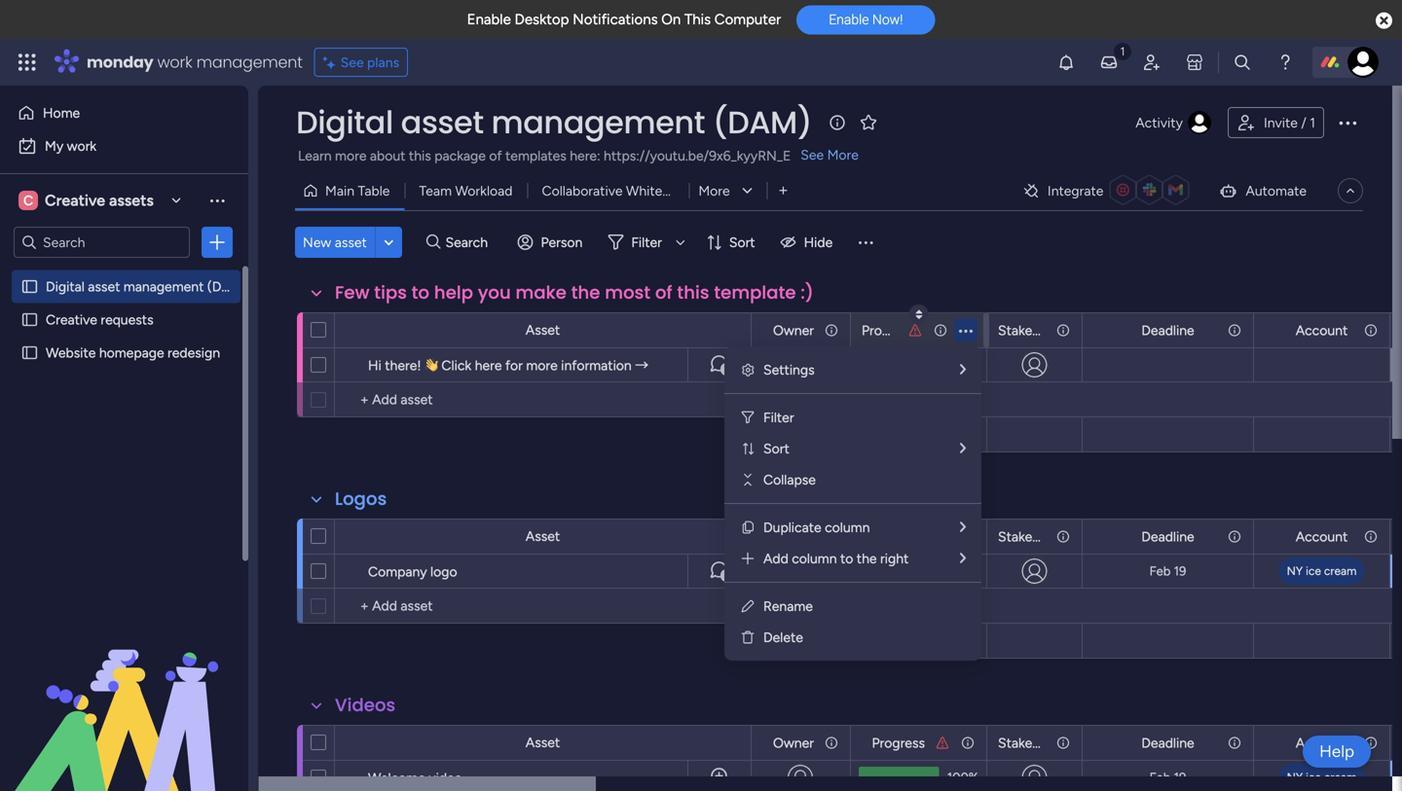 Task type: describe. For each thing, give the bounding box(es) containing it.
1 horizontal spatial filter
[[764, 410, 794, 426]]

new asset button
[[295, 227, 375, 258]]

few
[[335, 280, 370, 305]]

c
[[23, 192, 33, 209]]

Videos field
[[330, 693, 401, 719]]

1 inside button
[[1310, 114, 1316, 131]]

enable for enable desktop notifications on this computer
[[467, 11, 511, 28]]

make
[[516, 280, 567, 305]]

menu image
[[856, 233, 876, 252]]

collapse image
[[740, 472, 756, 488]]

more inside learn more about this package of templates here: https://youtu.be/9x6_kyyrn_e see more
[[827, 147, 859, 163]]

0 vertical spatial digital asset management (dam)
[[296, 101, 812, 144]]

deadline for 3rd deadline field from the top of the page
[[1142, 735, 1195, 752]]

67
[[955, 357, 969, 373]]

add
[[764, 551, 789, 567]]

search everything image
[[1233, 53, 1252, 72]]

help image
[[1276, 53, 1295, 72]]

owner for second owner field from the bottom
[[773, 529, 814, 545]]

tips
[[374, 280, 407, 305]]

+ Add asset text field
[[345, 389, 742, 412]]

angle down image
[[384, 235, 394, 250]]

1 for hi there!   👋  click here for more information  →
[[725, 364, 729, 375]]

asset for videos
[[526, 735, 560, 751]]

v2 search image
[[426, 232, 441, 253]]

1 button for hi there!   👋  click here for more information  →
[[688, 348, 751, 383]]

there's a configuration issue.
select which status columns will affect the progress calculation image
[[935, 736, 951, 751]]

information
[[561, 357, 632, 374]]

delete
[[764, 630, 803, 646]]

for
[[505, 357, 523, 374]]

list arrow image
[[960, 363, 966, 377]]

0 horizontal spatial options image
[[207, 233, 227, 252]]

desktop
[[515, 11, 569, 28]]

2 feb from the top
[[1150, 770, 1171, 786]]

0 horizontal spatial digital
[[46, 279, 85, 295]]

delete image
[[740, 630, 756, 646]]

1 vertical spatial digital asset management (dam)
[[46, 279, 247, 295]]

1 account field from the top
[[1291, 320, 1353, 341]]

workspace options image
[[207, 191, 227, 210]]

notifications
[[573, 11, 658, 28]]

stakehoders for 2nd stakehoders "field"
[[998, 529, 1075, 545]]

enable for enable now!
[[829, 11, 869, 28]]

see plans
[[341, 54, 399, 71]]

now!
[[873, 11, 903, 28]]

1 horizontal spatial more
[[526, 357, 558, 374]]

show board description image
[[826, 113, 849, 132]]

collaborative whiteboard button
[[527, 175, 698, 206]]

creative for creative requests
[[46, 312, 97, 328]]

team workload button
[[405, 175, 527, 206]]

welcome video
[[368, 770, 462, 787]]

public board image for digital asset management (dam)
[[20, 278, 39, 296]]

1 ny from the top
[[1287, 564, 1303, 579]]

integrate button
[[1015, 170, 1203, 211]]

here:
[[570, 148, 601, 164]]

this inside learn more about this package of templates here: https://youtu.be/9x6_kyyrn_e see more
[[409, 148, 431, 164]]

dapulse close image
[[1376, 11, 1393, 31]]

help
[[1320, 742, 1355, 762]]

enable desktop notifications on this computer
[[467, 11, 781, 28]]

home option
[[12, 97, 237, 129]]

computer
[[715, 11, 781, 28]]

asset for logos
[[526, 528, 560, 545]]

assets
[[109, 191, 154, 210]]

invite / 1 button
[[1228, 107, 1325, 138]]

public board image for website homepage redesign
[[20, 344, 39, 362]]

click
[[442, 357, 472, 374]]

duplicate column
[[764, 520, 870, 536]]

logo
[[431, 564, 457, 580]]

work for monday
[[157, 51, 192, 73]]

logos
[[335, 487, 387, 512]]

more inside "button"
[[699, 183, 730, 199]]

sort inside the sort 'popup button'
[[729, 234, 755, 251]]

person button
[[510, 227, 594, 258]]

hi
[[368, 357, 382, 374]]

learn
[[298, 148, 332, 164]]

settings image
[[740, 362, 756, 378]]

asset inside new asset button
[[335, 234, 367, 251]]

monday
[[87, 51, 153, 73]]

/
[[1301, 114, 1307, 131]]

1 vertical spatial management
[[491, 101, 705, 144]]

collapse
[[764, 472, 816, 488]]

update feed image
[[1100, 53, 1119, 72]]

1 cream from the top
[[1324, 564, 1357, 579]]

see inside learn more about this package of templates here: https://youtu.be/9x6_kyyrn_e see more
[[801, 147, 824, 163]]

filter image
[[740, 410, 756, 426]]

progress field for there's a configuration issue.
select which status columns will affect the progress calculation image
[[857, 320, 915, 341]]

package
[[435, 148, 486, 164]]

deadline for second deadline field
[[1142, 529, 1195, 545]]

new asset
[[303, 234, 367, 251]]

1 vertical spatial progress field
[[867, 526, 930, 548]]

work for my
[[67, 138, 97, 154]]

enable now! button
[[797, 5, 935, 34]]

main table button
[[295, 175, 405, 206]]

list arrow image for duplicate column
[[960, 552, 966, 566]]

company
[[368, 564, 427, 580]]

100
[[947, 564, 969, 579]]

progress for there's a configuration issue.
select which status columns will affect the progress calculation image progress field
[[862, 322, 915, 339]]

sort button
[[698, 227, 767, 258]]

2 ny ice cream from the top
[[1287, 771, 1357, 785]]

3 stakehoders field from the top
[[993, 733, 1075, 754]]

1 horizontal spatial sort
[[764, 441, 790, 457]]

account for first 'account' field from the bottom of the page
[[1296, 735, 1348, 752]]

help
[[434, 280, 473, 305]]

asset for few tips to help you make the most of this template :)
[[526, 322, 560, 338]]

deadline for 1st deadline field
[[1142, 322, 1195, 339]]

0 vertical spatial asset
[[401, 101, 484, 144]]

automate button
[[1211, 175, 1315, 206]]

2 ny from the top
[[1287, 771, 1303, 785]]

my work
[[45, 138, 97, 154]]

0 vertical spatial (dam)
[[713, 101, 812, 144]]

Digital asset management (DAM) field
[[291, 101, 817, 144]]

account for second 'account' field
[[1296, 529, 1348, 545]]

0 vertical spatial options image
[[1336, 111, 1360, 134]]

filter button
[[600, 227, 692, 258]]

workspace image
[[19, 190, 38, 211]]

you
[[478, 280, 511, 305]]

plans
[[367, 54, 399, 71]]

1 horizontal spatial digital
[[296, 101, 393, 144]]

67%
[[951, 426, 979, 443]]

there!
[[385, 357, 421, 374]]

+ Add asset text field
[[345, 595, 742, 618]]

column for add
[[792, 551, 837, 567]]

integrate
[[1048, 183, 1104, 199]]

to for tips
[[412, 280, 430, 305]]

progress field for there's a configuration issue.
select which status columns will affect the progress calculation icon
[[867, 733, 930, 754]]

owner for third owner field from the bottom
[[773, 322, 814, 339]]

1 feb from the top
[[1150, 564, 1171, 579]]

see inside button
[[341, 54, 364, 71]]

my
[[45, 138, 64, 154]]

this inside field
[[677, 280, 710, 305]]

collaborative whiteboard
[[542, 183, 698, 199]]

on
[[662, 11, 681, 28]]

1 button for company logo
[[688, 554, 751, 589]]

add view image
[[780, 184, 787, 198]]

learn more about this package of templates here: https://youtu.be/9x6_kyyrn_e see more
[[298, 147, 859, 164]]

enable now!
[[829, 11, 903, 28]]

company logo
[[368, 564, 457, 580]]

invite members image
[[1142, 53, 1162, 72]]

of inside field
[[655, 280, 673, 305]]

1 vertical spatial (dam)
[[207, 279, 247, 295]]

table
[[358, 183, 390, 199]]

select product image
[[18, 53, 37, 72]]

redesign
[[168, 345, 220, 361]]

2 ice from the top
[[1306, 771, 1322, 785]]

creative for creative assets
[[45, 191, 105, 210]]

main
[[325, 183, 355, 199]]

2 list arrow image from the top
[[960, 521, 966, 535]]

video
[[429, 770, 462, 787]]



Task type: vqa. For each thing, say whether or not it's contained in the screenshot.
Duplicate column icon
yes



Task type: locate. For each thing, give the bounding box(es) containing it.
enable
[[467, 11, 511, 28], [829, 11, 869, 28]]

1 vertical spatial filter
[[764, 410, 794, 426]]

1 vertical spatial 1
[[725, 364, 729, 375]]

0 vertical spatial deadline field
[[1137, 320, 1200, 341]]

notifications image
[[1057, 53, 1076, 72]]

asset up creative requests
[[88, 279, 120, 295]]

there's a configuration issue.
select which status columns will affect the progress calculation image
[[908, 323, 923, 338]]

1 image
[[1114, 40, 1132, 62]]

0 vertical spatial management
[[196, 51, 303, 73]]

lottie animation image
[[0, 595, 248, 792]]

rename image
[[740, 599, 756, 615]]

person
[[541, 234, 583, 251]]

0 vertical spatial creative
[[45, 191, 105, 210]]

of
[[489, 148, 502, 164], [655, 280, 673, 305]]

column information image for stakehoders
[[1056, 323, 1071, 338]]

list arrow image
[[960, 442, 966, 456], [960, 521, 966, 535], [960, 552, 966, 566]]

2 vertical spatial stakehoders field
[[993, 733, 1075, 754]]

1 vertical spatial see
[[801, 147, 824, 163]]

activity
[[1136, 114, 1183, 131]]

digital up creative requests
[[46, 279, 85, 295]]

Owner field
[[768, 320, 819, 341], [768, 526, 819, 548], [768, 733, 819, 754]]

about
[[370, 148, 406, 164]]

public board image
[[20, 278, 39, 296], [20, 344, 39, 362]]

1 vertical spatial owner
[[773, 529, 814, 545]]

my work link
[[12, 131, 237, 162]]

1 vertical spatial column
[[792, 551, 837, 567]]

0 vertical spatial asset
[[526, 322, 560, 338]]

(dam) up "add view" image
[[713, 101, 812, 144]]

asset up package
[[401, 101, 484, 144]]

creative right c
[[45, 191, 105, 210]]

1 vertical spatial this
[[677, 280, 710, 305]]

Deadline field
[[1137, 320, 1200, 341], [1137, 526, 1200, 548], [1137, 733, 1200, 754]]

2 account field from the top
[[1291, 526, 1353, 548]]

3 list arrow image from the top
[[960, 552, 966, 566]]

0 vertical spatial sort
[[729, 234, 755, 251]]

account for 3rd 'account' field from the bottom of the page
[[1296, 322, 1348, 339]]

1 enable from the left
[[467, 11, 511, 28]]

2 vertical spatial management
[[124, 279, 204, 295]]

lottie animation element
[[0, 595, 248, 792]]

0 vertical spatial feb 19
[[1150, 564, 1187, 579]]

sort asc image
[[916, 309, 923, 320]]

see up hide 'popup button'
[[801, 147, 824, 163]]

the left "most"
[[571, 280, 600, 305]]

templates
[[506, 148, 567, 164]]

digital asset management (dam)
[[296, 101, 812, 144], [46, 279, 247, 295]]

options image
[[1336, 111, 1360, 134], [207, 233, 227, 252]]

asset
[[401, 101, 484, 144], [335, 234, 367, 251], [88, 279, 120, 295]]

option
[[0, 269, 248, 273]]

list arrow image for filter
[[960, 442, 966, 456]]

1 19 from the top
[[1174, 564, 1187, 579]]

3 account field from the top
[[1291, 733, 1353, 754]]

settings
[[764, 362, 815, 378]]

1 horizontal spatial asset
[[335, 234, 367, 251]]

list arrow image down list arrow image
[[960, 442, 966, 456]]

videos
[[335, 693, 396, 718]]

here
[[475, 357, 502, 374]]

list arrow image up 100
[[960, 521, 966, 535]]

1 horizontal spatial (dam)
[[713, 101, 812, 144]]

see left "plans"
[[341, 54, 364, 71]]

activity button
[[1128, 107, 1220, 138]]

invite / 1
[[1264, 114, 1316, 131]]

1 for company logo
[[725, 570, 729, 582]]

1 vertical spatial options image
[[207, 233, 227, 252]]

column down the 'duplicate column'
[[792, 551, 837, 567]]

1 button up rename image
[[688, 554, 751, 589]]

owner for third owner field from the top of the page
[[773, 735, 814, 752]]

(dam) up redesign
[[207, 279, 247, 295]]

1 vertical spatial ny ice cream
[[1287, 771, 1357, 785]]

template
[[714, 280, 796, 305]]

2 vertical spatial progress field
[[867, 733, 930, 754]]

0 vertical spatial public board image
[[20, 278, 39, 296]]

1 vertical spatial sort
[[764, 441, 790, 457]]

asset
[[526, 322, 560, 338], [526, 528, 560, 545], [526, 735, 560, 751]]

0 vertical spatial list arrow image
[[960, 442, 966, 456]]

1 horizontal spatial enable
[[829, 11, 869, 28]]

filter right filter icon
[[764, 410, 794, 426]]

0 horizontal spatial more
[[335, 148, 367, 164]]

1 1 button from the top
[[688, 348, 751, 383]]

:)
[[801, 280, 814, 305]]

1 vertical spatial cream
[[1324, 771, 1357, 785]]

1 vertical spatial ice
[[1306, 771, 1322, 785]]

cream
[[1324, 564, 1357, 579], [1324, 771, 1357, 785]]

19
[[1174, 564, 1187, 579], [1174, 770, 1187, 786]]

0 horizontal spatial to
[[412, 280, 430, 305]]

filter inside popup button
[[631, 234, 662, 251]]

2 1 button from the top
[[688, 554, 751, 589]]

0 vertical spatial 1
[[1310, 114, 1316, 131]]

0 vertical spatial digital
[[296, 101, 393, 144]]

team workload
[[419, 183, 513, 199]]

more inside learn more about this package of templates here: https://youtu.be/9x6_kyyrn_e see more
[[335, 148, 367, 164]]

2 stakehoders from the top
[[998, 529, 1075, 545]]

creative assets
[[45, 191, 154, 210]]

1 button up filter icon
[[688, 348, 751, 383]]

digital
[[296, 101, 393, 144], [46, 279, 85, 295]]

1 stakehoders from the top
[[998, 322, 1075, 339]]

1 vertical spatial work
[[67, 138, 97, 154]]

1 vertical spatial stakehoders field
[[993, 526, 1075, 548]]

options image down workspace options icon
[[207, 233, 227, 252]]

0 horizontal spatial sort
[[729, 234, 755, 251]]

1 owner from the top
[[773, 322, 814, 339]]

sort desc image
[[916, 309, 923, 320]]

progress for progress field associated with there's a configuration issue.
select which status columns will affect the progress calculation icon
[[872, 735, 925, 752]]

collapse board header image
[[1343, 183, 1359, 199]]

add to favorites image
[[859, 112, 879, 132]]

1 vertical spatial 19
[[1174, 770, 1187, 786]]

1 horizontal spatial work
[[157, 51, 192, 73]]

enable left desktop
[[467, 11, 511, 28]]

1 button
[[688, 348, 751, 383], [688, 554, 751, 589]]

1 vertical spatial ny
[[1287, 771, 1303, 785]]

1 asset from the top
[[526, 322, 560, 338]]

0 vertical spatial ny
[[1287, 564, 1303, 579]]

https://youtu.be/9x6_kyyrn_e
[[604, 148, 791, 164]]

0 vertical spatial account
[[1296, 322, 1348, 339]]

this right about
[[409, 148, 431, 164]]

1 horizontal spatial to
[[840, 551, 854, 567]]

0 vertical spatial ny ice cream
[[1287, 564, 1357, 579]]

Progress field
[[857, 320, 915, 341], [867, 526, 930, 548], [867, 733, 930, 754]]

1 vertical spatial feb
[[1150, 770, 1171, 786]]

Logos field
[[330, 487, 392, 512]]

1 vertical spatial more
[[526, 357, 558, 374]]

asset right new
[[335, 234, 367, 251]]

collaborative
[[542, 183, 623, 199]]

1 stakehoders field from the top
[[993, 320, 1075, 341]]

Account field
[[1291, 320, 1353, 341], [1291, 526, 1353, 548], [1291, 733, 1353, 754]]

new
[[303, 234, 331, 251]]

the inside field
[[571, 280, 600, 305]]

enable left now!
[[829, 11, 869, 28]]

public board image
[[20, 311, 39, 329]]

1 vertical spatial 1 button
[[688, 554, 751, 589]]

column information image
[[1056, 323, 1071, 338], [1364, 323, 1379, 338], [960, 736, 976, 751]]

1 ny ice cream from the top
[[1287, 564, 1357, 579]]

1 account from the top
[[1296, 322, 1348, 339]]

of inside learn more about this package of templates here: https://youtu.be/9x6_kyyrn_e see more
[[489, 148, 502, 164]]

hi there!   👋  click here for more information  →
[[368, 357, 649, 374]]

my work option
[[12, 131, 237, 162]]

0 vertical spatial of
[[489, 148, 502, 164]]

1 vertical spatial feb 19
[[1150, 770, 1187, 786]]

1 vertical spatial asset
[[335, 234, 367, 251]]

Search in workspace field
[[41, 231, 163, 254]]

work inside "option"
[[67, 138, 97, 154]]

add column to the right image
[[740, 551, 756, 567]]

1 ice from the top
[[1306, 564, 1322, 579]]

john smith image
[[1348, 47, 1379, 78]]

1 horizontal spatial of
[[655, 280, 673, 305]]

list box
[[0, 266, 248, 633]]

2 vertical spatial account field
[[1291, 733, 1353, 754]]

creative inside workspace selection element
[[45, 191, 105, 210]]

website homepage redesign
[[46, 345, 220, 361]]

ny ice cream
[[1287, 564, 1357, 579], [1287, 771, 1357, 785]]

3 account from the top
[[1296, 735, 1348, 752]]

progress field left there's a configuration issue.
select which status columns will affect the progress calculation icon
[[867, 733, 930, 754]]

hide button
[[773, 227, 845, 258]]

2 horizontal spatial column information image
[[1364, 323, 1379, 338]]

2 vertical spatial owner
[[773, 735, 814, 752]]

3 owner from the top
[[773, 735, 814, 752]]

this
[[685, 11, 711, 28]]

sort up template
[[729, 234, 755, 251]]

sort right sort image
[[764, 441, 790, 457]]

see more link
[[799, 145, 861, 165]]

0 vertical spatial feb
[[1150, 564, 1171, 579]]

creative up website
[[46, 312, 97, 328]]

Search field
[[441, 229, 499, 256]]

owner
[[773, 322, 814, 339], [773, 529, 814, 545], [773, 735, 814, 752]]

column information image for account
[[1364, 323, 1379, 338]]

this
[[409, 148, 431, 164], [677, 280, 710, 305]]

1 horizontal spatial digital asset management (dam)
[[296, 101, 812, 144]]

column up add column to the right
[[825, 520, 870, 536]]

creative
[[45, 191, 105, 210], [46, 312, 97, 328]]

main table
[[325, 183, 390, 199]]

more
[[827, 147, 859, 163], [699, 183, 730, 199]]

1 deadline field from the top
[[1137, 320, 1200, 341]]

rename
[[764, 598, 813, 615]]

of right package
[[489, 148, 502, 164]]

2 owner from the top
[[773, 529, 814, 545]]

the left right
[[857, 551, 877, 567]]

2 account from the top
[[1296, 529, 1348, 545]]

progress
[[862, 322, 915, 339], [872, 529, 925, 545], [872, 735, 925, 752]]

0 vertical spatial progress
[[862, 322, 915, 339]]

progress for the middle progress field
[[872, 529, 925, 545]]

creative requests
[[46, 312, 153, 328]]

work right my
[[67, 138, 97, 154]]

0 horizontal spatial work
[[67, 138, 97, 154]]

sort
[[729, 234, 755, 251], [764, 441, 790, 457]]

feb 19
[[1150, 564, 1187, 579], [1150, 770, 1187, 786]]

2 horizontal spatial asset
[[401, 101, 484, 144]]

2 19 from the top
[[1174, 770, 1187, 786]]

0 horizontal spatial enable
[[467, 11, 511, 28]]

1 vertical spatial deadline
[[1142, 529, 1195, 545]]

3 stakehoders from the top
[[998, 735, 1075, 752]]

digital asset management (dam) up requests
[[46, 279, 247, 295]]

most
[[605, 280, 651, 305]]

column information image
[[824, 323, 840, 338], [933, 323, 949, 338], [1227, 323, 1243, 338], [824, 529, 840, 545], [960, 529, 976, 545], [1056, 529, 1071, 545], [1227, 529, 1243, 545], [1364, 529, 1379, 545], [824, 736, 840, 751], [1056, 736, 1071, 751], [1227, 736, 1243, 751], [1364, 736, 1379, 751]]

1 vertical spatial digital
[[46, 279, 85, 295]]

1 vertical spatial more
[[699, 183, 730, 199]]

to
[[412, 280, 430, 305], [840, 551, 854, 567]]

0 vertical spatial owner
[[773, 322, 814, 339]]

duplicate column image
[[740, 520, 756, 536]]

2 asset from the top
[[526, 528, 560, 545]]

more down 'show board description' icon
[[827, 147, 859, 163]]

1 vertical spatial creative
[[46, 312, 97, 328]]

this down arrow down icon at the left top
[[677, 280, 710, 305]]

1 list arrow image from the top
[[960, 442, 966, 456]]

monday marketplace image
[[1185, 53, 1205, 72]]

0 vertical spatial owner field
[[768, 320, 819, 341]]

0 horizontal spatial this
[[409, 148, 431, 164]]

column
[[825, 520, 870, 536], [792, 551, 837, 567]]

whiteboard
[[626, 183, 698, 199]]

work
[[157, 51, 192, 73], [67, 138, 97, 154]]

digital up learn in the top left of the page
[[296, 101, 393, 144]]

0 vertical spatial see
[[341, 54, 364, 71]]

few tips to help you make the most of this template :)
[[335, 280, 814, 305]]

list box containing digital asset management (dam)
[[0, 266, 248, 633]]

list arrow image right right
[[960, 552, 966, 566]]

Few tips to help you make the most of this template :) field
[[330, 280, 819, 306]]

of right "most"
[[655, 280, 673, 305]]

1 vertical spatial of
[[655, 280, 673, 305]]

2 vertical spatial progress
[[872, 735, 925, 752]]

work right monday
[[157, 51, 192, 73]]

workspace selection element
[[19, 189, 157, 212]]

hide
[[804, 234, 833, 251]]

1 horizontal spatial the
[[857, 551, 877, 567]]

2 enable from the left
[[829, 11, 869, 28]]

more down https://youtu.be/9x6_kyyrn_e
[[699, 183, 730, 199]]

0 horizontal spatial more
[[699, 183, 730, 199]]

more right for
[[526, 357, 558, 374]]

2 stakehoders field from the top
[[993, 526, 1075, 548]]

team
[[419, 183, 452, 199]]

👋
[[425, 357, 438, 374]]

2 owner field from the top
[[768, 526, 819, 548]]

to for column
[[840, 551, 854, 567]]

2 feb 19 from the top
[[1150, 770, 1187, 786]]

0 horizontal spatial of
[[489, 148, 502, 164]]

progress field left sort desc image
[[857, 320, 915, 341]]

→
[[635, 357, 649, 374]]

monday work management
[[87, 51, 303, 73]]

1 owner field from the top
[[768, 320, 819, 341]]

0 vertical spatial account field
[[1291, 320, 1353, 341]]

public board image down public board image
[[20, 344, 39, 362]]

to right tips
[[412, 280, 430, 305]]

public board image up public board image
[[20, 278, 39, 296]]

(dam)
[[713, 101, 812, 144], [207, 279, 247, 295]]

stakehoders for first stakehoders "field" from the top of the page
[[998, 322, 1075, 339]]

1 vertical spatial progress
[[872, 529, 925, 545]]

stakehoders for 3rd stakehoders "field" from the top of the page
[[998, 735, 1075, 752]]

sort image
[[740, 441, 756, 457]]

to inside field
[[412, 280, 430, 305]]

2 deadline field from the top
[[1137, 526, 1200, 548]]

1 horizontal spatial column information image
[[1056, 323, 1071, 338]]

filter left arrow down icon at the left top
[[631, 234, 662, 251]]

0 vertical spatial cream
[[1324, 564, 1357, 579]]

3 asset from the top
[[526, 735, 560, 751]]

feb
[[1150, 564, 1171, 579], [1150, 770, 1171, 786]]

2 vertical spatial list arrow image
[[960, 552, 966, 566]]

2 vertical spatial asset
[[526, 735, 560, 751]]

enable inside button
[[829, 11, 869, 28]]

duplicate
[[764, 520, 822, 536]]

1 public board image from the top
[[20, 278, 39, 296]]

website
[[46, 345, 96, 361]]

3 deadline field from the top
[[1137, 733, 1200, 754]]

1 vertical spatial public board image
[[20, 344, 39, 362]]

2 public board image from the top
[[20, 344, 39, 362]]

the
[[571, 280, 600, 305], [857, 551, 877, 567]]

column for duplicate
[[825, 520, 870, 536]]

0 vertical spatial ice
[[1306, 564, 1322, 579]]

Stakehoders field
[[993, 320, 1075, 341], [993, 526, 1075, 548], [993, 733, 1075, 754]]

1 vertical spatial the
[[857, 551, 877, 567]]

options image right '/'
[[1336, 111, 1360, 134]]

see
[[341, 54, 364, 71], [801, 147, 824, 163]]

progress field up right
[[867, 526, 930, 548]]

2 vertical spatial owner field
[[768, 733, 819, 754]]

0 vertical spatial work
[[157, 51, 192, 73]]

1 deadline from the top
[[1142, 322, 1195, 339]]

1 vertical spatial owner field
[[768, 526, 819, 548]]

0 horizontal spatial see
[[341, 54, 364, 71]]

3 owner field from the top
[[768, 733, 819, 754]]

digital asset management (dam) up templates
[[296, 101, 812, 144]]

homepage
[[99, 345, 164, 361]]

0 horizontal spatial the
[[571, 280, 600, 305]]

3 deadline from the top
[[1142, 735, 1195, 752]]

home
[[43, 105, 80, 121]]

0 horizontal spatial asset
[[88, 279, 120, 295]]

automate
[[1246, 183, 1307, 199]]

1 feb 19 from the top
[[1150, 564, 1187, 579]]

2 vertical spatial deadline field
[[1137, 733, 1200, 754]]

arrow down image
[[669, 231, 692, 254]]

0 vertical spatial progress field
[[857, 320, 915, 341]]

0 vertical spatial deadline
[[1142, 322, 1195, 339]]

see plans button
[[314, 48, 408, 77]]

0 vertical spatial this
[[409, 148, 431, 164]]

workload
[[455, 183, 513, 199]]

more up main table button
[[335, 148, 367, 164]]

requests
[[101, 312, 153, 328]]

2 vertical spatial deadline
[[1142, 735, 1195, 752]]

0 horizontal spatial column information image
[[960, 736, 976, 751]]

more button
[[689, 175, 767, 206]]

add column to the right
[[764, 551, 909, 567]]

0 vertical spatial filter
[[631, 234, 662, 251]]

right
[[880, 551, 909, 567]]

2 cream from the top
[[1324, 771, 1357, 785]]

2 deadline from the top
[[1142, 529, 1195, 545]]

help button
[[1303, 736, 1371, 768]]

to down the 'duplicate column'
[[840, 551, 854, 567]]

1 vertical spatial asset
[[526, 528, 560, 545]]



